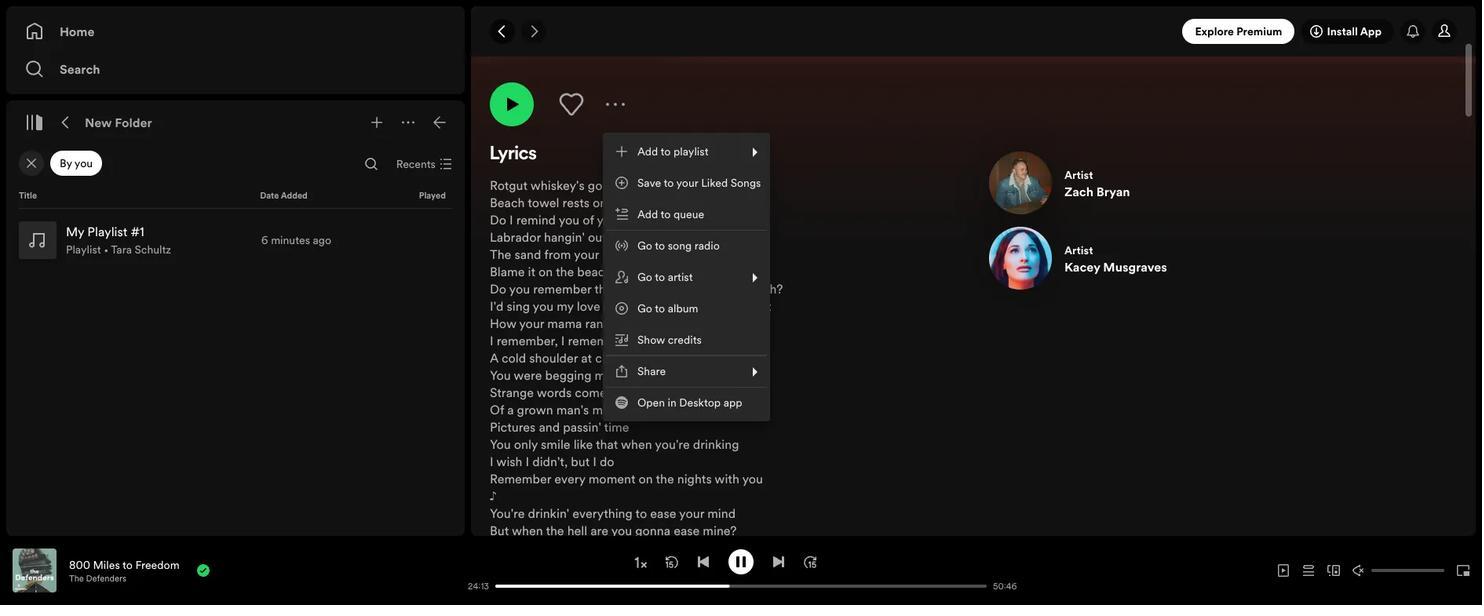 Task type: describe. For each thing, give the bounding box(es) containing it.
group inside main element
[[13, 215, 459, 265]]

zach
[[1065, 183, 1094, 200]]

credits
[[668, 332, 702, 348]]

to left 'stay'
[[616, 367, 627, 384]]

but
[[571, 453, 590, 471]]

50:46
[[994, 581, 1018, 593]]

0 vertical spatial out
[[588, 229, 607, 246]]

your left hair
[[574, 246, 599, 263]]

mine?
[[703, 522, 737, 540]]

and left you'd
[[640, 298, 661, 315]]

shoulder
[[530, 350, 578, 367]]

1 do from the top
[[490, 211, 507, 229]]

on right rests
[[593, 194, 607, 211]]

to for your
[[664, 175, 674, 191]]

0 vertical spatial everything
[[630, 332, 690, 350]]

artist kacey musgraves
[[1065, 243, 1168, 276]]

1 horizontal spatial out
[[628, 384, 646, 401]]

with
[[715, 471, 740, 488]]

share
[[638, 364, 666, 379]]

what's new image
[[1408, 25, 1420, 38]]

1 horizontal spatial gonna
[[636, 522, 671, 540]]

from
[[545, 246, 571, 263]]

add to queue button
[[606, 199, 768, 230]]

rotgut whiskey's gonna ease my mind beach towel rests on the dryin' line do i remind you of your daddy in his '88 ford? labrador hangin' out the passenger door the sand from your hair is blowin' in my eyes blame it on the beach, grown men don't cry do you remember that beat down basement couch? i'd sing you my love songs and you'd tell me about how your mama ran off and pawned her ring i remember, i remember everything a cold shoulder at closing time you were begging me to stay 'til the sun rose strange words come on out of a grown man's mouth when his mind's broke pictures and passin' time you only smile like that when you're drinking i wish i didn't, but i do remember every moment on the nights with you ♪ you're drinkin' everything to ease your mind but when the hell are you gonna ease mine?
[[490, 177, 783, 540]]

1 vertical spatial time
[[605, 419, 630, 436]]

a
[[508, 401, 514, 419]]

explore premium button
[[1183, 19, 1296, 44]]

your down nights
[[680, 505, 705, 522]]

go to song radio
[[638, 238, 720, 254]]

title
[[19, 190, 37, 202]]

add to queue
[[638, 207, 705, 222]]

artist zach bryan
[[1065, 167, 1131, 200]]

you right are
[[612, 522, 633, 540]]

of
[[490, 401, 504, 419]]

2 vertical spatial when
[[512, 522, 543, 540]]

explore premium
[[1196, 24, 1283, 39]]

800
[[69, 557, 90, 573]]

queue
[[674, 207, 705, 222]]

i left remind
[[510, 211, 513, 229]]

you right i'd
[[509, 280, 530, 298]]

0 vertical spatial mind
[[676, 177, 704, 194]]

go to song radio button
[[606, 230, 768, 262]]

come
[[575, 384, 607, 401]]

i left cold
[[490, 332, 494, 350]]

tara
[[111, 242, 132, 258]]

passin'
[[563, 419, 602, 436]]

date
[[260, 190, 279, 202]]

i left do
[[593, 453, 597, 471]]

by you
[[60, 156, 93, 171]]

words
[[537, 384, 572, 401]]

share button
[[606, 356, 768, 387]]

every
[[555, 471, 586, 488]]

show credits button
[[606, 324, 768, 356]]

install app link
[[1302, 19, 1395, 44]]

kacey
[[1065, 258, 1101, 276]]

desktop
[[680, 395, 721, 411]]

add for add to playlist
[[638, 144, 658, 159]]

0 horizontal spatial gonna
[[588, 177, 623, 194]]

freedom
[[135, 557, 180, 573]]

800 miles to freedom link
[[69, 557, 180, 573]]

•
[[104, 242, 109, 258]]

sand
[[515, 246, 542, 263]]

is
[[627, 246, 636, 263]]

go to artist button
[[606, 262, 768, 293]]

ease left the mine?
[[674, 522, 700, 540]]

i remember everything (feat. kacey musgraves) image
[[490, 0, 672, 45]]

don't
[[686, 263, 715, 280]]

1 vertical spatial his
[[666, 401, 682, 419]]

about
[[739, 298, 772, 315]]

home
[[60, 23, 95, 40]]

0 vertical spatial when
[[632, 401, 663, 419]]

the left beach,
[[556, 263, 574, 280]]

previous image
[[698, 556, 710, 568]]

and right off
[[625, 315, 646, 332]]

top bar and user menu element
[[471, 6, 1477, 57]]

to right are
[[636, 505, 647, 522]]

♪
[[490, 488, 496, 505]]

to for playlist
[[661, 144, 671, 159]]

ease up skip back 15 seconds icon at the left bottom of the page
[[651, 505, 677, 522]]

playlist
[[674, 144, 709, 159]]

add to playlist button
[[606, 136, 768, 167]]

premium
[[1237, 24, 1283, 39]]

explore
[[1196, 24, 1235, 39]]

love
[[577, 298, 601, 315]]

'til
[[656, 367, 670, 384]]

24:13
[[468, 581, 489, 593]]

playlist
[[66, 242, 101, 258]]

and right only
[[539, 419, 560, 436]]

0 vertical spatial me
[[718, 298, 736, 315]]

1 horizontal spatial my
[[656, 177, 673, 194]]

connect to a device image
[[1328, 565, 1341, 577]]

save
[[638, 175, 662, 191]]

0 vertical spatial his
[[677, 211, 693, 229]]

1 vertical spatial grown
[[517, 401, 554, 419]]

are
[[591, 522, 609, 540]]

1 vertical spatial mind
[[708, 505, 736, 522]]

you inside option
[[74, 156, 93, 171]]

pictures
[[490, 419, 536, 436]]

songs
[[604, 298, 637, 315]]

defenders
[[86, 573, 126, 585]]

only
[[514, 436, 538, 453]]

songs
[[731, 175, 761, 191]]

didn't,
[[533, 453, 568, 471]]

go back image
[[496, 25, 509, 38]]

new
[[85, 114, 112, 131]]

1 vertical spatial me
[[595, 367, 613, 384]]

you're
[[490, 505, 525, 522]]

of
[[583, 211, 594, 229]]

the inside rotgut whiskey's gonna ease my mind beach towel rests on the dryin' line do i remind you of your daddy in his '88 ford? labrador hangin' out the passenger door the sand from your hair is blowin' in my eyes blame it on the beach, grown men don't cry do you remember that beat down basement couch? i'd sing you my love songs and you'd tell me about how your mama ran off and pawned her ring i remember, i remember everything a cold shoulder at closing time you were begging me to stay 'til the sun rose strange words come on out of a grown man's mouth when his mind's broke pictures and passin' time you only smile like that when you're drinking i wish i didn't, but i do remember every moment on the nights with you ♪ you're drinkin' everything to ease your mind but when the hell are you gonna ease mine?
[[490, 246, 512, 263]]

bryan
[[1097, 183, 1131, 200]]

your right how
[[519, 315, 545, 332]]

2 horizontal spatial my
[[696, 246, 713, 263]]

pawned
[[649, 315, 695, 332]]

you right 'with'
[[743, 471, 764, 488]]

i left at
[[561, 332, 565, 350]]

1 vertical spatial remember
[[568, 332, 627, 350]]

dryin'
[[632, 194, 663, 211]]

strange
[[490, 384, 534, 401]]

open
[[638, 395, 665, 411]]

broke
[[725, 401, 757, 419]]

rests
[[563, 194, 590, 211]]

By you checkbox
[[50, 151, 102, 176]]

add to playlist
[[638, 144, 709, 159]]

2 do from the top
[[490, 280, 507, 298]]

your inside button
[[677, 175, 699, 191]]

playlist • tara schultz
[[66, 242, 171, 258]]

smile
[[541, 436, 571, 453]]



Task type: locate. For each thing, give the bounding box(es) containing it.
app
[[1361, 24, 1382, 39]]

artist inside artist kacey musgraves
[[1065, 243, 1094, 258]]

the right of
[[610, 229, 628, 246]]

remember down the love
[[568, 332, 627, 350]]

when down 'stay'
[[632, 401, 663, 419]]

now playing view image
[[37, 556, 49, 569]]

pause image
[[735, 556, 748, 568]]

to right miles
[[123, 557, 133, 573]]

mind's
[[685, 401, 722, 419]]

new folder
[[85, 114, 152, 131]]

go down beat
[[638, 301, 653, 317]]

artist for zach
[[1065, 167, 1094, 183]]

add up passenger
[[638, 207, 658, 222]]

rotgut
[[490, 177, 528, 194]]

to left playlist
[[661, 144, 671, 159]]

ford?
[[717, 211, 750, 229]]

None search field
[[359, 152, 384, 177]]

out right hangin'
[[588, 229, 607, 246]]

0 horizontal spatial my
[[557, 298, 574, 315]]

1 horizontal spatial the
[[490, 246, 512, 263]]

artist left bryan at top right
[[1065, 167, 1094, 183]]

hangin'
[[544, 229, 585, 246]]

time right passin'
[[605, 419, 630, 436]]

0 horizontal spatial the
[[69, 573, 84, 585]]

2 vertical spatial in
[[668, 395, 677, 411]]

1 vertical spatial you
[[490, 436, 511, 453]]

1 vertical spatial the
[[69, 573, 84, 585]]

hell
[[568, 522, 588, 540]]

3 go from the top
[[638, 301, 653, 317]]

change speed image
[[633, 555, 649, 571]]

go forward image
[[528, 25, 540, 38]]

my
[[656, 177, 673, 194], [696, 246, 713, 263], [557, 298, 574, 315]]

i right the "wish"
[[526, 453, 530, 471]]

0 horizontal spatial me
[[595, 367, 613, 384]]

none search field inside main element
[[359, 152, 384, 177]]

me
[[718, 298, 736, 315], [595, 367, 613, 384]]

main element
[[6, 6, 465, 536]]

player controls element
[[238, 549, 1025, 593]]

menu containing add to playlist
[[603, 133, 771, 422]]

go to album link
[[606, 293, 768, 324]]

gonna up of
[[588, 177, 623, 194]]

0 vertical spatial my
[[656, 177, 673, 194]]

1 vertical spatial go
[[638, 269, 653, 285]]

you're
[[655, 436, 690, 453]]

the left "dryin'"
[[610, 194, 629, 211]]

on right moment
[[639, 471, 653, 488]]

new folder button
[[82, 110, 155, 135]]

1 horizontal spatial time
[[639, 350, 664, 367]]

you right the by
[[74, 156, 93, 171]]

0 vertical spatial do
[[490, 211, 507, 229]]

hair
[[603, 246, 624, 263]]

on right "come"
[[610, 384, 624, 401]]

you left of
[[559, 211, 580, 229]]

to right the save
[[664, 175, 674, 191]]

kacey musgraves image
[[990, 227, 1053, 290]]

1 go from the top
[[638, 238, 653, 254]]

go inside button
[[638, 238, 653, 254]]

line
[[666, 194, 687, 211]]

go right the "is"
[[638, 238, 653, 254]]

remember
[[533, 280, 592, 298], [568, 332, 627, 350]]

1 vertical spatial that
[[596, 436, 618, 453]]

sing
[[507, 298, 530, 315]]

added
[[281, 190, 308, 202]]

menu
[[603, 133, 771, 422]]

open in desktop app
[[638, 395, 743, 411]]

his
[[677, 211, 693, 229], [666, 401, 682, 419]]

1 vertical spatial out
[[628, 384, 646, 401]]

her
[[698, 315, 716, 332]]

in inside button
[[668, 395, 677, 411]]

my up add to queue
[[656, 177, 673, 194]]

on right 'it' on the left top of page
[[539, 263, 553, 280]]

cold
[[502, 350, 526, 367]]

to left queue
[[661, 207, 671, 222]]

0 vertical spatial grown
[[619, 263, 655, 280]]

out down share
[[628, 384, 646, 401]]

800 miles to freedom the defenders
[[69, 557, 180, 585]]

0 horizontal spatial time
[[605, 419, 630, 436]]

artist left musgraves
[[1065, 243, 1094, 258]]

0 horizontal spatial grown
[[517, 401, 554, 419]]

1 add from the top
[[638, 144, 658, 159]]

1 vertical spatial do
[[490, 280, 507, 298]]

ease up daddy
[[627, 177, 653, 194]]

whiskey's
[[531, 177, 585, 194]]

blowin'
[[639, 246, 679, 263]]

to down down
[[655, 301, 665, 317]]

0 vertical spatial that
[[595, 280, 617, 298]]

his left '88
[[677, 211, 693, 229]]

0 vertical spatial time
[[639, 350, 664, 367]]

moment
[[589, 471, 636, 488]]

add up the save
[[638, 144, 658, 159]]

0 vertical spatial you
[[490, 367, 511, 384]]

1 vertical spatial my
[[696, 246, 713, 263]]

when right do
[[621, 436, 653, 453]]

begging
[[545, 367, 592, 384]]

kacey musgraves link
[[1065, 258, 1287, 276]]

you left were
[[490, 367, 511, 384]]

go to album
[[638, 301, 699, 317]]

save to your liked songs
[[638, 175, 761, 191]]

my left eyes
[[696, 246, 713, 263]]

1 vertical spatial everything
[[573, 505, 633, 522]]

group containing playlist
[[13, 215, 459, 265]]

the inside the 800 miles to freedom the defenders
[[69, 573, 84, 585]]

to inside button
[[661, 207, 671, 222]]

0 vertical spatial artist
[[1065, 167, 1094, 183]]

1 vertical spatial when
[[621, 436, 653, 453]]

the
[[490, 246, 512, 263], [69, 573, 84, 585]]

the left hell
[[546, 522, 564, 540]]

skip back 15 seconds image
[[666, 556, 679, 568]]

0 horizontal spatial mind
[[676, 177, 704, 194]]

closing
[[596, 350, 636, 367]]

to for song
[[655, 238, 665, 254]]

rose
[[717, 367, 741, 384]]

1 vertical spatial gonna
[[636, 522, 671, 540]]

remind
[[517, 211, 556, 229]]

1 vertical spatial add
[[638, 207, 658, 222]]

to left 'artist'
[[655, 269, 665, 285]]

install app
[[1328, 24, 1382, 39]]

1 vertical spatial artist
[[1065, 243, 1094, 258]]

do left sing
[[490, 280, 507, 298]]

mouth
[[593, 401, 629, 419]]

1 you from the top
[[490, 367, 511, 384]]

a
[[490, 350, 499, 367]]

tell
[[698, 298, 715, 315]]

radio
[[695, 238, 720, 254]]

add inside dropdown button
[[638, 144, 658, 159]]

i left the "wish"
[[490, 453, 494, 471]]

the left sand
[[490, 246, 512, 263]]

mind down 'with'
[[708, 505, 736, 522]]

but
[[490, 522, 509, 540]]

played
[[419, 190, 446, 202]]

mind up queue
[[676, 177, 704, 194]]

on
[[593, 194, 607, 211], [539, 263, 553, 280], [610, 384, 624, 401], [639, 471, 653, 488]]

recents
[[396, 156, 436, 172]]

out
[[588, 229, 607, 246], [628, 384, 646, 401]]

drinking
[[693, 436, 740, 453]]

next image
[[773, 556, 785, 568]]

me right at
[[595, 367, 613, 384]]

2 go from the top
[[638, 269, 653, 285]]

zach bryan link
[[1065, 183, 1287, 200]]

now playing: 800 miles to freedom by the defenders footer
[[13, 549, 447, 593]]

lyrics
[[490, 145, 537, 164]]

me right tell
[[718, 298, 736, 315]]

to for queue
[[661, 207, 671, 222]]

the
[[610, 194, 629, 211], [610, 229, 628, 246], [556, 263, 574, 280], [673, 367, 691, 384], [656, 471, 675, 488], [546, 522, 564, 540]]

1 horizontal spatial grown
[[619, 263, 655, 280]]

grown
[[619, 263, 655, 280], [517, 401, 554, 419]]

zach bryan image
[[990, 152, 1053, 214]]

group
[[13, 215, 459, 265]]

1 artist from the top
[[1065, 167, 1094, 183]]

2 vertical spatial go
[[638, 301, 653, 317]]

when right but
[[512, 522, 543, 540]]

0 vertical spatial the
[[490, 246, 512, 263]]

go inside dropdown button
[[638, 269, 653, 285]]

the right 'til
[[673, 367, 691, 384]]

the left defenders on the bottom left of page
[[69, 573, 84, 585]]

app
[[724, 395, 743, 411]]

to for album
[[655, 301, 665, 317]]

0 horizontal spatial out
[[588, 229, 607, 246]]

his right open on the left bottom
[[666, 401, 682, 419]]

volume off image
[[1353, 565, 1366, 577]]

remember
[[490, 471, 552, 488]]

to left song
[[655, 238, 665, 254]]

1 vertical spatial in
[[683, 246, 693, 263]]

2 vertical spatial my
[[557, 298, 574, 315]]

towel
[[528, 194, 560, 211]]

folder
[[115, 114, 152, 131]]

search in your library image
[[365, 158, 378, 170]]

that left beat
[[595, 280, 617, 298]]

my left the love
[[557, 298, 574, 315]]

date added
[[260, 190, 308, 202]]

go for go to album
[[638, 301, 653, 317]]

beach
[[490, 194, 525, 211]]

0 vertical spatial remember
[[533, 280, 592, 298]]

your right of
[[597, 211, 622, 229]]

2 you from the top
[[490, 436, 511, 453]]

open in desktop app button
[[606, 387, 768, 419]]

1 horizontal spatial mind
[[708, 505, 736, 522]]

the left nights
[[656, 471, 675, 488]]

1 horizontal spatial me
[[718, 298, 736, 315]]

you
[[74, 156, 93, 171], [559, 211, 580, 229], [509, 280, 530, 298], [533, 298, 554, 315], [743, 471, 764, 488], [612, 522, 633, 540]]

artist for kacey
[[1065, 243, 1094, 258]]

artist inside artist zach bryan
[[1065, 167, 1094, 183]]

0 vertical spatial add
[[638, 144, 658, 159]]

and
[[640, 298, 661, 315], [625, 315, 646, 332], [539, 419, 560, 436]]

ring
[[720, 315, 742, 332]]

go for go to artist
[[638, 269, 653, 285]]

cry
[[718, 263, 736, 280]]

to for artist
[[655, 269, 665, 285]]

go left men
[[638, 269, 653, 285]]

artist
[[668, 269, 693, 285]]

you right sing
[[533, 298, 554, 315]]

mind
[[676, 177, 704, 194], [708, 505, 736, 522]]

gonna
[[588, 177, 623, 194], [636, 522, 671, 540]]

your up line
[[677, 175, 699, 191]]

show
[[638, 332, 666, 348]]

clear filters image
[[25, 157, 38, 170]]

like
[[574, 436, 593, 453]]

do
[[600, 453, 615, 471]]

ran
[[586, 315, 604, 332]]

to inside the 800 miles to freedom the defenders
[[123, 557, 133, 573]]

2 artist from the top
[[1065, 243, 1094, 258]]

that right "like"
[[596, 436, 618, 453]]

eyes
[[716, 246, 742, 263]]

go for go to song radio
[[638, 238, 653, 254]]

everything
[[630, 332, 690, 350], [573, 505, 633, 522]]

gonna up change speed icon on the bottom of page
[[636, 522, 671, 540]]

add for add to queue
[[638, 207, 658, 222]]

2 add from the top
[[638, 207, 658, 222]]

by
[[60, 156, 72, 171]]

add inside button
[[638, 207, 658, 222]]

off
[[607, 315, 622, 332]]

0 vertical spatial in
[[664, 211, 674, 229]]

Recents, List view field
[[384, 152, 462, 177]]

time down show
[[639, 350, 664, 367]]

you left only
[[490, 436, 511, 453]]

do down rotgut
[[490, 211, 507, 229]]

skip forward 15 seconds image
[[804, 556, 817, 568]]

go to artist
[[638, 269, 693, 285]]

0 vertical spatial go
[[638, 238, 653, 254]]

0 vertical spatial gonna
[[588, 177, 623, 194]]

remember up the mama
[[533, 280, 592, 298]]



Task type: vqa. For each thing, say whether or not it's contained in the screenshot.
SUN
yes



